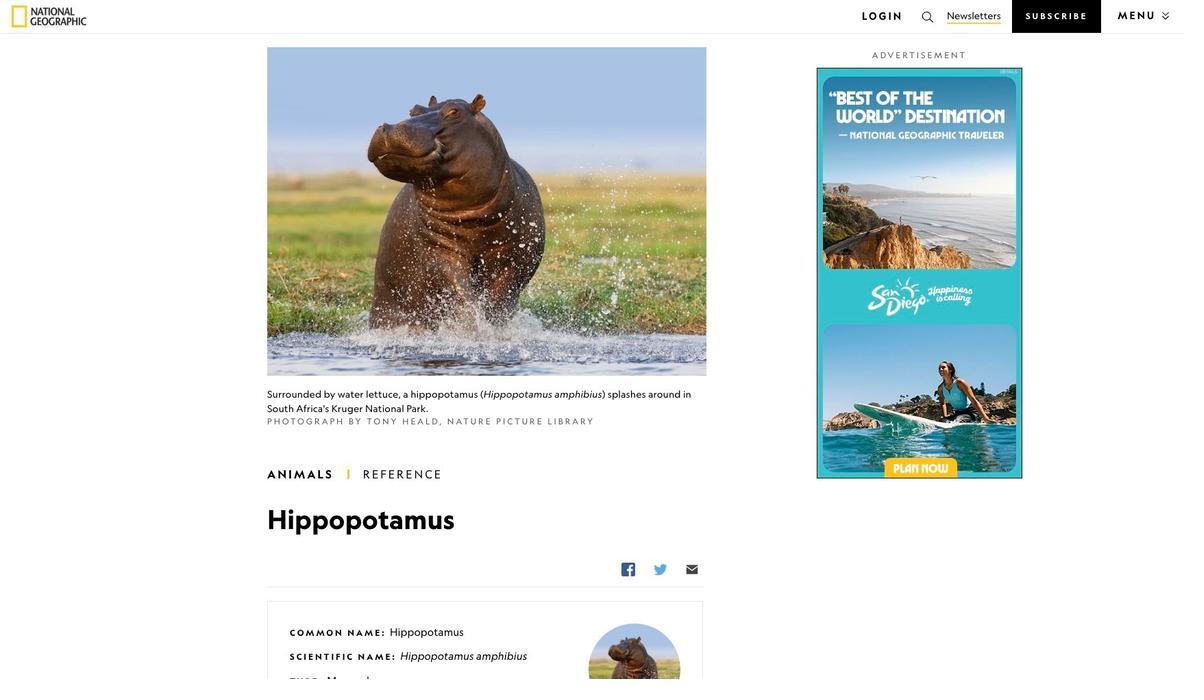 Task type: describe. For each thing, give the bounding box(es) containing it.
menu image
[[1160, 10, 1171, 21]]

search image
[[921, 10, 935, 24]]

photograph by tony heald, nature picture library element
[[267, 416, 706, 428]]

hippo splashing water as it walks. image
[[267, 47, 706, 376]]



Task type: locate. For each thing, give the bounding box(es) containing it.
national geographic logo - home image
[[12, 5, 86, 27]]

advertisement element
[[817, 68, 1022, 479]]



Task type: vqa. For each thing, say whether or not it's contained in the screenshot.
hippo splashing water as it walks. image
yes



